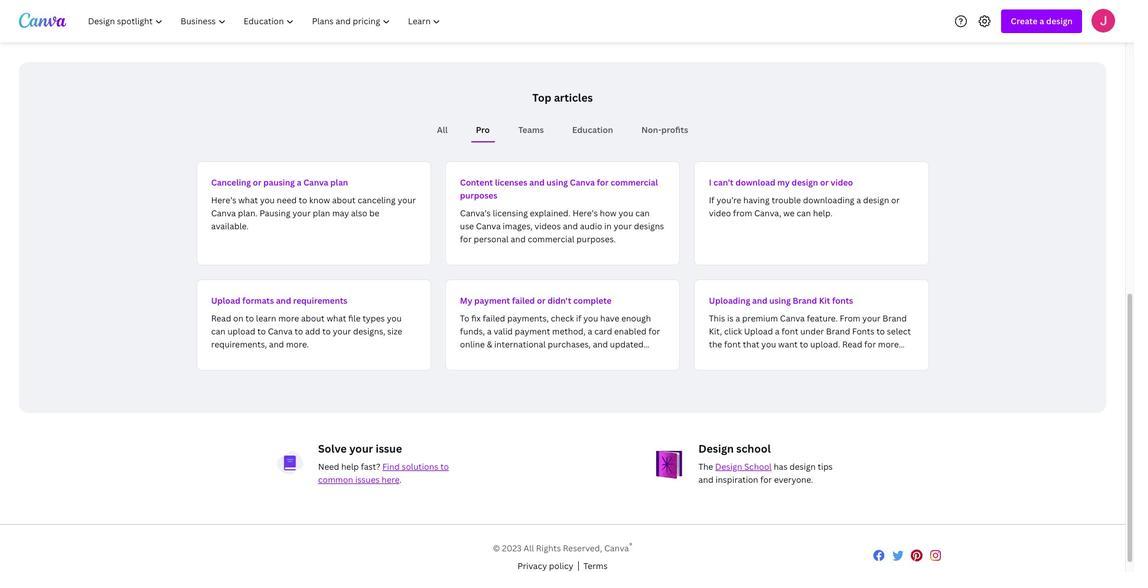 Task type: locate. For each thing, give the bounding box(es) containing it.
canva up terms
[[605, 542, 629, 554]]

video up downloading
[[831, 177, 854, 188]]

the design school
[[699, 461, 772, 472]]

a inside "dropdown button"
[[1040, 15, 1045, 27]]

0 horizontal spatial failed
[[483, 313, 505, 324]]

0 horizontal spatial commercial
[[528, 233, 575, 245]]

brand
[[793, 295, 818, 306], [883, 313, 907, 324], [827, 326, 851, 337]]

read inside read on to learn more about what file types you can upload to canva to add to your designs, size requirements, and more.
[[211, 313, 231, 324]]

pro button
[[472, 119, 495, 141]]

to down under
[[800, 339, 809, 350]]

can up designs
[[636, 207, 650, 219]]

1 vertical spatial brand
[[883, 313, 907, 324]]

select
[[887, 326, 912, 337]]

for
[[597, 177, 609, 188], [460, 233, 472, 245], [649, 326, 661, 337], [865, 339, 877, 350], [761, 474, 772, 485]]

using
[[547, 177, 568, 188], [770, 295, 791, 306]]

design right downloading
[[864, 194, 890, 206]]

0 horizontal spatial brand
[[793, 295, 818, 306]]

if
[[709, 194, 715, 206]]

1 vertical spatial about
[[301, 313, 325, 324]]

1 vertical spatial commercial
[[528, 233, 575, 245]]

you inside to fix failed payments, check if you have enough funds, a valid payment method, a card enabled for online & international purchases, and updated billing details to settle failed payments.
[[584, 313, 599, 324]]

1 horizontal spatial commercial
[[611, 177, 658, 188]]

to down learn
[[258, 326, 266, 337]]

1 horizontal spatial can
[[636, 207, 650, 219]]

complete
[[574, 295, 612, 306]]

and down images,
[[511, 233, 526, 245]]

upload up on
[[211, 295, 241, 306]]

funds,
[[460, 326, 485, 337]]

canva up know at left
[[304, 177, 329, 188]]

find
[[383, 461, 400, 472]]

my payment failed or didn't complete
[[460, 295, 612, 306]]

1 vertical spatial all
[[524, 542, 534, 554]]

failed for payment
[[512, 295, 535, 306]]

payment inside to fix failed payments, check if you have enough funds, a valid payment method, a card enabled for online & international purchases, and updated billing details to settle failed payments.
[[515, 326, 550, 337]]

brand up select
[[883, 313, 907, 324]]

about up the may in the left of the page
[[332, 194, 356, 206]]

design up the
[[699, 441, 734, 456]]

video down if
[[709, 207, 731, 219]]

and up premium
[[753, 295, 768, 306]]

top level navigation element
[[80, 9, 451, 33]]

0 horizontal spatial about
[[301, 313, 325, 324]]

top articles
[[533, 90, 593, 105]]

here's
[[211, 194, 236, 206], [573, 207, 598, 219]]

for down "fonts"
[[865, 339, 877, 350]]

1 horizontal spatial read
[[843, 339, 863, 350]]

1 horizontal spatial what
[[327, 313, 346, 324]]

has
[[774, 461, 788, 472]]

1 vertical spatial payment
[[515, 326, 550, 337]]

plan up the may in the left of the page
[[331, 177, 348, 188]]

1 vertical spatial more
[[879, 339, 899, 350]]

licenses
[[495, 177, 528, 188]]

and inside has design tips and inspiration for everyone.
[[699, 474, 714, 485]]

0 vertical spatial read
[[211, 313, 231, 324]]

audio
[[580, 220, 603, 232]]

your
[[398, 194, 416, 206], [293, 207, 311, 219], [614, 220, 632, 232], [863, 313, 881, 324], [333, 326, 351, 337], [350, 441, 373, 456]]

0 vertical spatial design
[[699, 441, 734, 456]]

or inside if you're having trouble downloading a design or video from canva, we can help.
[[892, 194, 900, 206]]

purposes
[[460, 190, 498, 201]]

you right how at the right of page
[[619, 207, 634, 219]]

what left the file
[[327, 313, 346, 324]]

design up the inspiration
[[716, 461, 743, 472]]

0 horizontal spatial all
[[437, 124, 448, 135]]

canva down learn
[[268, 326, 293, 337]]

you up size
[[387, 313, 402, 324]]

kit
[[820, 295, 831, 306]]

0 vertical spatial brand
[[793, 295, 818, 306]]

commercial inside canva's licensing explained. here's how you can use canva images, videos and audio in your designs for personal and commercial purposes.
[[528, 233, 575, 245]]

a left card
[[588, 326, 593, 337]]

0 horizontal spatial read
[[211, 313, 231, 324]]

0 horizontal spatial video
[[709, 207, 731, 219]]

all left pro
[[437, 124, 448, 135]]

commercial down videos
[[528, 233, 575, 245]]

card
[[595, 326, 613, 337]]

to right the add
[[323, 326, 331, 337]]

more down select
[[879, 339, 899, 350]]

brand down from
[[827, 326, 851, 337]]

0 vertical spatial using
[[547, 177, 568, 188]]

reserved,
[[563, 542, 603, 554]]

your down need
[[293, 207, 311, 219]]

can left upload
[[211, 326, 226, 337]]

1 horizontal spatial brand
[[827, 326, 851, 337]]

canva inside read on to learn more about what file types you can upload to canva to add to your designs, size requirements, and more.
[[268, 326, 293, 337]]

0 vertical spatial upload
[[211, 295, 241, 306]]

design right create
[[1047, 15, 1073, 27]]

1 vertical spatial what
[[327, 313, 346, 324]]

1 vertical spatial plan
[[313, 207, 330, 219]]

a right pausing
[[297, 177, 302, 188]]

here's up audio
[[573, 207, 598, 219]]

fonts
[[853, 326, 875, 337]]

uploading
[[709, 295, 751, 306]]

to right need
[[299, 194, 307, 206]]

0 vertical spatial failed
[[512, 295, 535, 306]]

details
[[487, 352, 513, 363]]

1 horizontal spatial using
[[770, 295, 791, 306]]

canva up explained.
[[570, 177, 595, 188]]

help.
[[813, 207, 833, 219]]

size
[[388, 326, 403, 337]]

2 vertical spatial failed
[[551, 352, 573, 363]]

failed up payments,
[[512, 295, 535, 306]]

font up the want
[[782, 326, 799, 337]]

to right "fonts"
[[877, 326, 885, 337]]

a right create
[[1040, 15, 1045, 27]]

you right that
[[762, 339, 777, 350]]

and down card
[[593, 339, 608, 350]]

your down the file
[[333, 326, 351, 337]]

a up &
[[487, 326, 492, 337]]

updated
[[610, 339, 644, 350]]

your inside read on to learn more about what file types you can upload to canva to add to your designs, size requirements, and more.
[[333, 326, 351, 337]]

your right in
[[614, 220, 632, 232]]

and inside read on to learn more about what file types you can upload to canva to add to your designs, size requirements, and more.
[[269, 339, 284, 350]]

1 horizontal spatial failed
[[512, 295, 535, 306]]

canva up personal
[[476, 220, 501, 232]]

1 horizontal spatial font
[[782, 326, 799, 337]]

0 horizontal spatial more
[[278, 313, 299, 324]]

0 horizontal spatial upload
[[211, 295, 241, 306]]

and inside content licenses and using canva for commercial purposes
[[530, 177, 545, 188]]

didn't
[[548, 295, 572, 306]]

kit,
[[709, 326, 723, 337]]

0 horizontal spatial font
[[725, 339, 741, 350]]

to right on
[[246, 313, 254, 324]]

canva up the available.
[[211, 207, 236, 219]]

all
[[437, 124, 448, 135], [524, 542, 534, 554]]

plan down know at left
[[313, 207, 330, 219]]

have
[[601, 313, 620, 324]]

can inside read on to learn more about what file types you can upload to canva to add to your designs, size requirements, and more.
[[211, 326, 226, 337]]

from
[[840, 313, 861, 324]]

2 horizontal spatial failed
[[551, 352, 573, 363]]

for down school
[[761, 474, 772, 485]]

canva down 'uploading and using brand kit fonts'
[[780, 313, 805, 324]]

for up how at the right of page
[[597, 177, 609, 188]]

or
[[253, 177, 262, 188], [821, 177, 829, 188], [892, 194, 900, 206], [537, 295, 546, 306]]

and down the
[[699, 474, 714, 485]]

canva inside © 2023 all rights reserved, canva ®
[[605, 542, 629, 554]]

0 horizontal spatial using
[[547, 177, 568, 188]]

all inside all button
[[437, 124, 448, 135]]

you inside this is a premium canva feature. from your brand kit, click upload a font under brand fonts to select the font that you want to upload. read for more details.
[[762, 339, 777, 350]]

0 horizontal spatial here's
[[211, 194, 236, 206]]

and right licenses at top
[[530, 177, 545, 188]]

your right canceling
[[398, 194, 416, 206]]

and left more.
[[269, 339, 284, 350]]

0 horizontal spatial what
[[239, 194, 258, 206]]

read inside this is a premium canva feature. from your brand kit, click upload a font under brand fonts to select the font that you want to upload. read for more details.
[[843, 339, 863, 350]]

design
[[1047, 15, 1073, 27], [792, 177, 819, 188], [864, 194, 890, 206], [790, 461, 816, 472]]

all right the 2023
[[524, 542, 534, 554]]

1 horizontal spatial about
[[332, 194, 356, 206]]

online
[[460, 339, 485, 350]]

1 vertical spatial read
[[843, 339, 863, 350]]

here's down canceling
[[211, 194, 236, 206]]

in
[[605, 220, 612, 232]]

canva
[[304, 177, 329, 188], [570, 177, 595, 188], [211, 207, 236, 219], [476, 220, 501, 232], [780, 313, 805, 324], [268, 326, 293, 337], [605, 542, 629, 554]]

plan
[[331, 177, 348, 188], [313, 207, 330, 219]]

more inside this is a premium canva feature. from your brand kit, click upload a font under brand fonts to select the font that you want to upload. read for more details.
[[879, 339, 899, 350]]

0 vertical spatial all
[[437, 124, 448, 135]]

you up pausing
[[260, 194, 275, 206]]

if
[[576, 313, 582, 324]]

method,
[[553, 326, 586, 337]]

all button
[[433, 119, 453, 141]]

you right if
[[584, 313, 599, 324]]

can
[[636, 207, 650, 219], [797, 207, 811, 219], [211, 326, 226, 337]]

to inside the find solutions to common issues here
[[441, 461, 449, 472]]

about up the add
[[301, 313, 325, 324]]

0 vertical spatial more
[[278, 313, 299, 324]]

1 vertical spatial video
[[709, 207, 731, 219]]

design inside has design tips and inspiration for everyone.
[[790, 461, 816, 472]]

the
[[699, 461, 714, 472]]

using up premium
[[770, 295, 791, 306]]

to right solutions
[[441, 461, 449, 472]]

is
[[728, 313, 734, 324]]

fast?
[[361, 461, 381, 472]]

feature.
[[807, 313, 838, 324]]

more down upload formats and requirements
[[278, 313, 299, 324]]

personal
[[474, 233, 509, 245]]

canva inside here's what you need to know about canceling your canva plan. pausing your plan may also be available.
[[211, 207, 236, 219]]

commercial inside content licenses and using canva for commercial purposes
[[611, 177, 658, 188]]

what up plan.
[[239, 194, 258, 206]]

payment down payments,
[[515, 326, 550, 337]]

0 horizontal spatial payment
[[475, 295, 510, 306]]

tips
[[818, 461, 833, 472]]

to
[[299, 194, 307, 206], [246, 313, 254, 324], [258, 326, 266, 337], [295, 326, 303, 337], [323, 326, 331, 337], [877, 326, 885, 337], [800, 339, 809, 350], [515, 352, 524, 363], [441, 461, 449, 472]]

video
[[831, 177, 854, 188], [709, 207, 731, 219]]

brand left kit
[[793, 295, 818, 306]]

font down click
[[725, 339, 741, 350]]

failed down the purchases,
[[551, 352, 573, 363]]

2023
[[502, 542, 522, 554]]

that
[[743, 339, 760, 350]]

payment up fix
[[475, 295, 510, 306]]

read down "fonts"
[[843, 339, 863, 350]]

trouble
[[772, 194, 802, 206]]

you inside canva's licensing explained. here's how you can use canva images, videos and audio in your designs for personal and commercial purposes.
[[619, 207, 634, 219]]

failed up valid
[[483, 313, 505, 324]]

0 vertical spatial commercial
[[611, 177, 658, 188]]

0 vertical spatial what
[[239, 194, 258, 206]]

payment
[[475, 295, 510, 306], [515, 326, 550, 337]]

upload down premium
[[745, 326, 773, 337]]

inspiration
[[716, 474, 759, 485]]

1 vertical spatial failed
[[483, 313, 505, 324]]

©
[[493, 542, 500, 554]]

we
[[784, 207, 795, 219]]

for down use
[[460, 233, 472, 245]]

read left on
[[211, 313, 231, 324]]

more inside read on to learn more about what file types you can upload to canva to add to your designs, size requirements, and more.
[[278, 313, 299, 324]]

1 horizontal spatial here's
[[573, 207, 598, 219]]

a inside if you're having trouble downloading a design or video from canva, we can help.
[[857, 194, 862, 206]]

about
[[332, 194, 356, 206], [301, 313, 325, 324]]

teams
[[519, 124, 544, 135]]

design up everyone.
[[790, 461, 816, 472]]

1 horizontal spatial more
[[879, 339, 899, 350]]

1 vertical spatial font
[[725, 339, 741, 350]]

&
[[487, 339, 493, 350]]

to down international
[[515, 352, 524, 363]]

0 horizontal spatial can
[[211, 326, 226, 337]]

1 horizontal spatial payment
[[515, 326, 550, 337]]

formats
[[242, 295, 274, 306]]

your up "fonts"
[[863, 313, 881, 324]]

1 vertical spatial here's
[[573, 207, 598, 219]]

using inside content licenses and using canva for commercial purposes
[[547, 177, 568, 188]]

using up explained.
[[547, 177, 568, 188]]

0 vertical spatial about
[[332, 194, 356, 206]]

commercial up how at the right of page
[[611, 177, 658, 188]]

1 horizontal spatial all
[[524, 542, 534, 554]]

can right we
[[797, 207, 811, 219]]

design school link
[[716, 461, 772, 472]]

1 horizontal spatial video
[[831, 177, 854, 188]]

2 horizontal spatial can
[[797, 207, 811, 219]]

pausing
[[260, 207, 291, 219]]

failed
[[512, 295, 535, 306], [483, 313, 505, 324], [551, 352, 573, 363]]

for down enough
[[649, 326, 661, 337]]

0 vertical spatial here's
[[211, 194, 236, 206]]

1 vertical spatial design
[[716, 461, 743, 472]]

a
[[1040, 15, 1045, 27], [297, 177, 302, 188], [857, 194, 862, 206], [736, 313, 741, 324], [487, 326, 492, 337], [588, 326, 593, 337], [775, 326, 780, 337]]

for inside canva's licensing explained. here's how you can use canva images, videos and audio in your designs for personal and commercial purposes.
[[460, 233, 472, 245]]

be
[[370, 207, 380, 219]]

i
[[709, 177, 712, 188]]

1 horizontal spatial upload
[[745, 326, 773, 337]]

0 vertical spatial video
[[831, 177, 854, 188]]

non-profits button
[[637, 119, 693, 141]]

1 vertical spatial upload
[[745, 326, 773, 337]]

designs,
[[353, 326, 386, 337]]

solve your issue image
[[276, 451, 304, 475]]

solutions
[[402, 461, 439, 472]]

your inside canva's licensing explained. here's how you can use canva images, videos and audio in your designs for personal and commercial purposes.
[[614, 220, 632, 232]]

a right downloading
[[857, 194, 862, 206]]

international
[[495, 339, 546, 350]]



Task type: vqa. For each thing, say whether or not it's contained in the screenshot.
Starred link at the left of the page
no



Task type: describe. For each thing, give the bounding box(es) containing it.
design inside "dropdown button"
[[1047, 15, 1073, 27]]

a up the want
[[775, 326, 780, 337]]

designs
[[634, 220, 664, 232]]

all inside © 2023 all rights reserved, canva ®
[[524, 542, 534, 554]]

and left audio
[[563, 220, 578, 232]]

articles
[[554, 90, 593, 105]]

also
[[351, 207, 368, 219]]

click
[[725, 326, 743, 337]]

learn
[[256, 313, 276, 324]]

you inside read on to learn more about what file types you can upload to canva to add to your designs, size requirements, and more.
[[387, 313, 402, 324]]

plan inside here's what you need to know about canceling your canva plan. pausing your plan may also be available.
[[313, 207, 330, 219]]

and inside to fix failed payments, check if you have enough funds, a valid payment method, a card enabled for online & international purchases, and updated billing details to settle failed payments.
[[593, 339, 608, 350]]

.
[[400, 474, 402, 485]]

downloading
[[804, 194, 855, 206]]

to inside here's what you need to know about canceling your canva plan. pausing your plan may also be available.
[[299, 194, 307, 206]]

to inside to fix failed payments, check if you have enough funds, a valid payment method, a card enabled for online & international purchases, and updated billing details to settle failed payments.
[[515, 352, 524, 363]]

fix
[[472, 313, 481, 324]]

plan.
[[238, 207, 258, 219]]

design right my
[[792, 177, 819, 188]]

this
[[709, 313, 726, 324]]

can't
[[714, 177, 734, 188]]

issues
[[355, 474, 380, 485]]

profits
[[662, 124, 689, 135]]

may
[[332, 207, 349, 219]]

can inside canva's licensing explained. here's how you can use canva images, videos and audio in your designs for personal and commercial purposes.
[[636, 207, 650, 219]]

for inside this is a premium canva feature. from your brand kit, click upload a font under brand fonts to select the font that you want to upload. read for more details.
[[865, 339, 877, 350]]

common
[[318, 474, 353, 485]]

canceling or pausing a canva plan
[[211, 177, 348, 188]]

uploading and using brand kit fonts
[[709, 295, 854, 306]]

read on to learn more about what file types you can upload to canva to add to your designs, size requirements, and more.
[[211, 313, 403, 350]]

school
[[745, 461, 772, 472]]

canva inside this is a premium canva feature. from your brand kit, click upload a font under brand fonts to select the font that you want to upload. read for more details.
[[780, 313, 805, 324]]

and up learn
[[276, 295, 291, 306]]

images,
[[503, 220, 533, 232]]

education button
[[568, 119, 618, 141]]

canceling
[[358, 194, 396, 206]]

pausing
[[264, 177, 295, 188]]

has design tips and inspiration for everyone.
[[699, 461, 833, 485]]

to fix failed payments, check if you have enough funds, a valid payment method, a card enabled for online & international purchases, and updated billing details to settle failed payments.
[[460, 313, 661, 363]]

© 2023 all rights reserved, canva ®
[[493, 541, 633, 554]]

purchases,
[[548, 339, 591, 350]]

types
[[363, 313, 385, 324]]

file
[[348, 313, 361, 324]]

canva,
[[755, 207, 782, 219]]

about inside here's what you need to know about canceling your canva plan. pausing your plan may also be available.
[[332, 194, 356, 206]]

here's inside canva's licensing explained. here's how you can use canva images, videos and audio in your designs for personal and commercial purposes.
[[573, 207, 598, 219]]

licensing
[[493, 207, 528, 219]]

design school
[[699, 441, 771, 456]]

terms link
[[584, 559, 608, 572]]

design school image
[[656, 451, 685, 479]]

videos
[[535, 220, 561, 232]]

enough
[[622, 313, 651, 324]]

upload.
[[811, 339, 841, 350]]

if you're having trouble downloading a design or video from canva, we can help.
[[709, 194, 900, 219]]

i can't download my design or video
[[709, 177, 854, 188]]

0 vertical spatial font
[[782, 326, 799, 337]]

top
[[533, 90, 552, 105]]

check
[[551, 313, 574, 324]]

james peterson image
[[1092, 9, 1116, 32]]

content
[[460, 177, 493, 188]]

what inside read on to learn more about what file types you can upload to canva to add to your designs, size requirements, and more.
[[327, 313, 346, 324]]

design inside if you're having trouble downloading a design or video from canva, we can help.
[[864, 194, 890, 206]]

canva's
[[460, 207, 491, 219]]

upload inside this is a premium canva feature. from your brand kit, click upload a font under brand fonts to select the font that you want to upload. read for more details.
[[745, 326, 773, 337]]

need help fast?
[[318, 461, 383, 472]]

2 vertical spatial brand
[[827, 326, 851, 337]]

premium
[[743, 313, 778, 324]]

canva inside content licenses and using canva for commercial purposes
[[570, 177, 595, 188]]

under
[[801, 326, 825, 337]]

upload
[[228, 326, 256, 337]]

having
[[744, 194, 770, 206]]

0 vertical spatial payment
[[475, 295, 510, 306]]

billing
[[460, 352, 485, 363]]

a right the 'is'
[[736, 313, 741, 324]]

for inside content licenses and using canva for commercial purposes
[[597, 177, 609, 188]]

explained.
[[530, 207, 571, 219]]

fonts
[[833, 295, 854, 306]]

can inside if you're having trouble downloading a design or video from canva, we can help.
[[797, 207, 811, 219]]

policy
[[549, 560, 574, 571]]

everyone.
[[774, 474, 814, 485]]

1 vertical spatial using
[[770, 295, 791, 306]]

details.
[[709, 352, 738, 363]]

on
[[233, 313, 244, 324]]

privacy
[[518, 560, 547, 571]]

your inside this is a premium canva feature. from your brand kit, click upload a font under brand fonts to select the font that you want to upload. read for more details.
[[863, 313, 881, 324]]

to
[[460, 313, 470, 324]]

here's what you need to know about canceling your canva plan. pausing your plan may also be available.
[[211, 194, 416, 232]]

canva inside canva's licensing explained. here's how you can use canva images, videos and audio in your designs for personal and commercial purposes.
[[476, 220, 501, 232]]

issue
[[376, 441, 402, 456]]

requirements
[[293, 295, 348, 306]]

for inside to fix failed payments, check if you have enough funds, a valid payment method, a card enabled for online & international purchases, and updated billing details to settle failed payments.
[[649, 326, 661, 337]]

help
[[341, 461, 359, 472]]

teams button
[[514, 119, 549, 141]]

how
[[600, 207, 617, 219]]

®
[[629, 541, 633, 550]]

add
[[305, 326, 321, 337]]

requirements,
[[211, 339, 267, 350]]

you inside here's what you need to know about canceling your canva plan. pausing your plan may also be available.
[[260, 194, 275, 206]]

your up the fast?
[[350, 441, 373, 456]]

what inside here's what you need to know about canceling your canva plan. pausing your plan may also be available.
[[239, 194, 258, 206]]

download
[[736, 177, 776, 188]]

2 horizontal spatial brand
[[883, 313, 907, 324]]

canceling
[[211, 177, 251, 188]]

here's inside here's what you need to know about canceling your canva plan. pausing your plan may also be available.
[[211, 194, 236, 206]]

payments.
[[575, 352, 617, 363]]

education
[[573, 124, 613, 135]]

about inside read on to learn more about what file types you can upload to canva to add to your designs, size requirements, and more.
[[301, 313, 325, 324]]

non-profits
[[642, 124, 689, 135]]

payments,
[[508, 313, 549, 324]]

failed for fix
[[483, 313, 505, 324]]

find solutions to common issues here
[[318, 461, 449, 485]]

my
[[778, 177, 790, 188]]

school
[[737, 441, 771, 456]]

solve
[[318, 441, 347, 456]]

to up more.
[[295, 326, 303, 337]]

settle
[[526, 352, 549, 363]]

0 vertical spatial plan
[[331, 177, 348, 188]]

from
[[733, 207, 753, 219]]

here
[[382, 474, 400, 485]]

privacy policy link
[[518, 559, 574, 572]]

available.
[[211, 220, 249, 232]]

for inside has design tips and inspiration for everyone.
[[761, 474, 772, 485]]

video inside if you're having trouble downloading a design or video from canva, we can help.
[[709, 207, 731, 219]]



